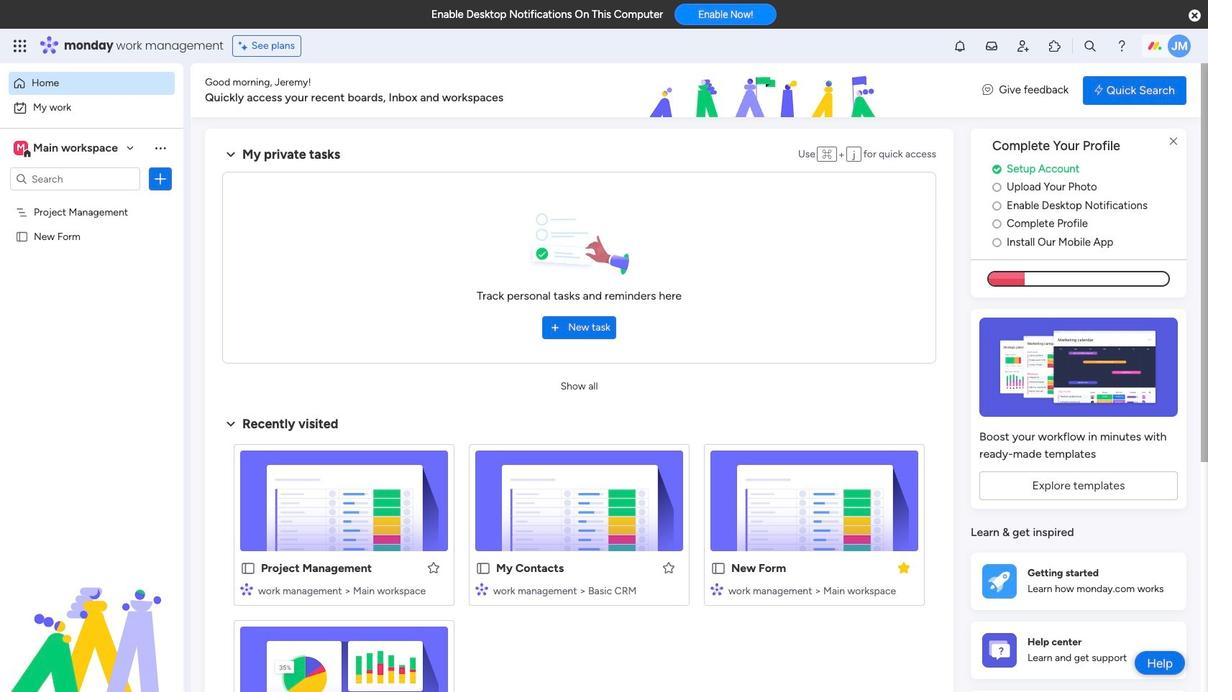 Task type: vqa. For each thing, say whether or not it's contained in the screenshot.
second check circle icon from the top
no



Task type: describe. For each thing, give the bounding box(es) containing it.
workspace selection element
[[14, 140, 120, 158]]

1 circle o image from the top
[[992, 182, 1002, 193]]

close my private tasks image
[[222, 146, 239, 163]]

v2 user feedback image
[[983, 82, 993, 98]]

1 vertical spatial lottie animation element
[[0, 547, 183, 693]]

add to favorites image
[[426, 561, 441, 575]]

3 circle o image from the top
[[992, 219, 1002, 230]]

getting started element
[[971, 553, 1187, 610]]

help center element
[[971, 622, 1187, 679]]

quick search results list box
[[222, 433, 936, 693]]

4 circle o image from the top
[[992, 237, 1002, 248]]

check circle image
[[992, 164, 1002, 175]]

add to favorites image
[[662, 561, 676, 575]]

close recently visited image
[[222, 415, 239, 433]]

help image
[[1115, 39, 1129, 53]]

3 public board image from the left
[[711, 561, 726, 576]]

dapulse x slim image
[[1165, 133, 1182, 150]]



Task type: locate. For each thing, give the bounding box(es) containing it.
public board image up component image
[[240, 561, 256, 576]]

0 vertical spatial lottie animation element
[[564, 63, 968, 118]]

lottie animation element
[[564, 63, 968, 118], [0, 547, 183, 693]]

0 horizontal spatial public board image
[[240, 561, 256, 576]]

public board image
[[15, 229, 29, 243]]

public board image
[[240, 561, 256, 576], [475, 561, 491, 576], [711, 561, 726, 576]]

templates image image
[[984, 318, 1174, 417]]

1 horizontal spatial lottie animation element
[[564, 63, 968, 118]]

jeremy miller image
[[1168, 35, 1191, 58]]

circle o image
[[992, 182, 1002, 193], [992, 201, 1002, 211], [992, 219, 1002, 230], [992, 237, 1002, 248]]

search everything image
[[1083, 39, 1097, 53]]

0 horizontal spatial lottie animation image
[[0, 547, 183, 693]]

workspace image
[[14, 140, 28, 156]]

public board image for component icon
[[475, 561, 491, 576]]

option
[[9, 72, 175, 95], [9, 96, 175, 119], [0, 199, 183, 202]]

v2 bolt switch image
[[1095, 82, 1103, 98]]

2 vertical spatial option
[[0, 199, 183, 202]]

options image
[[153, 172, 168, 186]]

monday marketplace image
[[1048, 39, 1062, 53]]

update feed image
[[985, 39, 999, 53]]

lottie animation image
[[564, 63, 968, 118], [0, 547, 183, 693]]

public board image up component icon
[[475, 561, 491, 576]]

public board image for component image
[[240, 561, 256, 576]]

component image
[[475, 583, 488, 596]]

remove from favorites image
[[897, 561, 911, 575]]

see plans image
[[239, 38, 252, 54]]

Search in workspace field
[[30, 171, 120, 187]]

select product image
[[13, 39, 27, 53]]

lottie animation image for the bottommost lottie animation "element"
[[0, 547, 183, 693]]

1 public board image from the left
[[240, 561, 256, 576]]

dapulse close image
[[1189, 9, 1201, 23]]

2 public board image from the left
[[475, 561, 491, 576]]

2 circle o image from the top
[[992, 201, 1002, 211]]

1 vertical spatial option
[[9, 96, 175, 119]]

lottie animation image for rightmost lottie animation "element"
[[564, 63, 968, 118]]

1 vertical spatial lottie animation image
[[0, 547, 183, 693]]

invite members image
[[1016, 39, 1031, 53]]

0 vertical spatial lottie animation image
[[564, 63, 968, 118]]

1 horizontal spatial lottie animation image
[[564, 63, 968, 118]]

notifications image
[[953, 39, 967, 53]]

list box
[[0, 197, 183, 443]]

0 vertical spatial option
[[9, 72, 175, 95]]

0 horizontal spatial lottie animation element
[[0, 547, 183, 693]]

public board image right add to favorites icon
[[711, 561, 726, 576]]

component image
[[240, 583, 253, 596]]

2 horizontal spatial public board image
[[711, 561, 726, 576]]

1 horizontal spatial public board image
[[475, 561, 491, 576]]

workspace options image
[[153, 141, 168, 155]]



